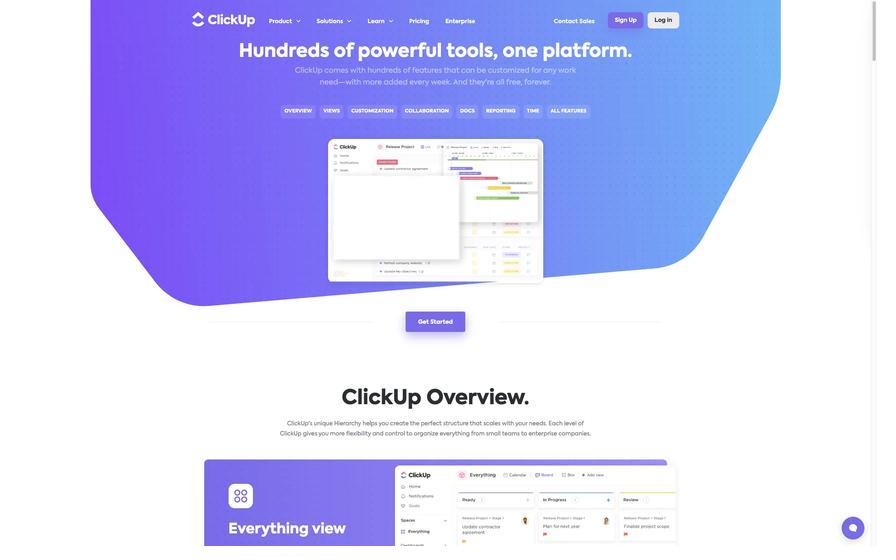 Task type: describe. For each thing, give the bounding box(es) containing it.
clickup inside clickup's unique hierarchy helps you create the perfect structure         that scales with your needs. each level of clickup gives you more flexibility and control to organize everything         from small teams to enterprise companies.
[[280, 431, 302, 437]]

log in link
[[648, 12, 680, 28]]

everything
[[440, 431, 470, 437]]

every
[[410, 79, 430, 86]]

flexibility
[[346, 431, 371, 437]]

hundreds
[[239, 43, 330, 61]]

need—with
[[320, 79, 361, 86]]

solutions
[[317, 19, 343, 24]]

views
[[324, 109, 340, 114]]

log
[[655, 17, 666, 23]]

one
[[503, 43, 539, 61]]

views link
[[320, 105, 344, 118]]

your
[[516, 421, 528, 427]]

started
[[431, 319, 453, 325]]

product
[[269, 19, 292, 24]]

0 horizontal spatial of
[[334, 43, 354, 61]]

platform.
[[543, 43, 633, 61]]

hierarchy
[[334, 421, 361, 427]]

tools,
[[447, 43, 499, 61]]

powerful
[[358, 43, 442, 61]]

all
[[496, 79, 505, 86]]

contact sales link
[[554, 0, 595, 40]]

clickup for clickup comes with hundreds of features that can be customized for any work need—with more added every week. and they're all free, forever.
[[295, 67, 323, 74]]

time
[[527, 109, 540, 114]]

everything
[[229, 523, 309, 537]]

forever.
[[525, 79, 552, 86]]

collaboration
[[405, 109, 449, 114]]

1 horizontal spatial features
[[562, 109, 587, 114]]

docs
[[461, 109, 475, 114]]

control
[[385, 431, 405, 437]]

clickup         overview.
[[342, 389, 530, 409]]

enterprise link
[[446, 0, 476, 40]]

clickup comes with hundreds of features that can be customized for any work need—with more added every week. and they're all free, forever.
[[295, 67, 576, 86]]

all
[[551, 109, 560, 114]]

features inside clickup comes with hundreds of features that can be customized for any work need—with more added every week. and they're all free, forever.
[[412, 67, 442, 74]]

more inside clickup's unique hierarchy helps you create the perfect structure         that scales with your needs. each level of clickup gives you more flexibility and control to organize everything         from small teams to enterprise companies.
[[330, 431, 345, 437]]

needs.
[[529, 421, 548, 427]]

hundreds of powerful tools, one platform.
[[239, 43, 633, 61]]

product button
[[269, 0, 301, 40]]

docs link
[[457, 105, 479, 118]]

0 horizontal spatial you
[[319, 431, 329, 437]]

scales
[[484, 421, 501, 427]]

teams
[[502, 431, 520, 437]]

and
[[373, 431, 384, 437]]

clickup's
[[287, 421, 313, 427]]

overview.
[[427, 389, 530, 409]]

structure
[[444, 421, 469, 427]]

can
[[462, 67, 475, 74]]

reporting
[[487, 109, 516, 114]]

pricing
[[409, 19, 429, 24]]

added
[[384, 79, 408, 86]]

customized
[[488, 67, 530, 74]]

sign
[[615, 17, 628, 23]]

of inside clickup's unique hierarchy helps you create the perfect structure         that scales with your needs. each level of clickup gives you more flexibility and control to organize everything         from small teams to enterprise companies.
[[579, 421, 584, 427]]

all features
[[551, 109, 587, 114]]

overview
[[285, 109, 312, 114]]

list containing product
[[269, 0, 554, 40]]

enterprise
[[446, 19, 476, 24]]

get started
[[418, 319, 453, 325]]



Task type: locate. For each thing, give the bounding box(es) containing it.
1 horizontal spatial that
[[470, 421, 482, 427]]

0 horizontal spatial to
[[407, 431, 413, 437]]

contact
[[554, 19, 578, 24]]

of
[[334, 43, 354, 61], [403, 67, 411, 74], [579, 421, 584, 427]]

you down unique
[[319, 431, 329, 437]]

with inside clickup comes with hundreds of features that can be customized for any work need—with more added every week. and they're all free, forever.
[[351, 67, 366, 74]]

week.
[[431, 79, 452, 86]]

get started link
[[406, 312, 466, 332]]

reporting link
[[483, 105, 520, 118]]

0 vertical spatial features
[[412, 67, 442, 74]]

sign up button
[[608, 12, 644, 28]]

1 vertical spatial of
[[403, 67, 411, 74]]

2 vertical spatial of
[[579, 421, 584, 427]]

time link
[[524, 105, 543, 118]]

you
[[379, 421, 389, 427], [319, 431, 329, 437]]

from
[[472, 431, 485, 437]]

customization link
[[348, 105, 398, 118]]

1 horizontal spatial to
[[522, 431, 528, 437]]

level
[[564, 421, 577, 427]]

2 horizontal spatial of
[[579, 421, 584, 427]]

0 vertical spatial that
[[444, 67, 460, 74]]

organize
[[414, 431, 439, 437]]

gives
[[303, 431, 317, 437]]

1 vertical spatial that
[[470, 421, 482, 427]]

that inside clickup's unique hierarchy helps you create the perfect structure         that scales with your needs. each level of clickup gives you more flexibility and control to organize everything         from small teams to enterprise companies.
[[470, 421, 482, 427]]

unique
[[314, 421, 333, 427]]

with
[[351, 67, 366, 74], [502, 421, 515, 427]]

view
[[312, 523, 346, 537]]

overview link
[[281, 105, 316, 118]]

you up and
[[379, 421, 389, 427]]

0 vertical spatial more
[[363, 79, 382, 86]]

in
[[668, 17, 673, 23]]

learn button
[[368, 0, 393, 40]]

that inside clickup comes with hundreds of features that can be customized for any work need—with more added every week. and they're all free, forever.
[[444, 67, 460, 74]]

each
[[549, 421, 563, 427]]

customization
[[352, 109, 394, 114]]

with inside clickup's unique hierarchy helps you create the perfect structure         that scales with your needs. each level of clickup gives you more flexibility and control to organize everything         from small teams to enterprise companies.
[[502, 421, 515, 427]]

hundreds
[[368, 67, 401, 74]]

1 horizontal spatial you
[[379, 421, 389, 427]]

clickup inside clickup comes with hundreds of features that can be customized for any work need—with more added every week. and they're all free, forever.
[[295, 67, 323, 74]]

more down hierarchy
[[330, 431, 345, 437]]

pricing link
[[409, 0, 429, 40]]

comes
[[325, 67, 349, 74]]

more inside clickup comes with hundreds of features that can be customized for any work need—with more added every week. and they're all free, forever.
[[363, 79, 382, 86]]

2 vertical spatial clickup
[[280, 431, 302, 437]]

and
[[454, 79, 468, 86]]

clickup
[[295, 67, 323, 74], [342, 389, 422, 409], [280, 431, 302, 437]]

0 horizontal spatial that
[[444, 67, 460, 74]]

with up 'need—with'
[[351, 67, 366, 74]]

create
[[390, 421, 409, 427]]

helps
[[363, 421, 378, 427]]

that
[[444, 67, 460, 74], [470, 421, 482, 427]]

sales
[[580, 19, 595, 24]]

1 horizontal spatial of
[[403, 67, 411, 74]]

0 horizontal spatial features
[[412, 67, 442, 74]]

everything view
[[229, 523, 346, 537]]

to
[[407, 431, 413, 437], [522, 431, 528, 437]]

1 to from the left
[[407, 431, 413, 437]]

small
[[486, 431, 501, 437]]

clickup up helps
[[342, 389, 422, 409]]

any
[[544, 67, 557, 74]]

1 vertical spatial clickup
[[342, 389, 422, 409]]

list
[[269, 0, 554, 40]]

main navigation element
[[269, 0, 680, 40]]

1 vertical spatial more
[[330, 431, 345, 437]]

work
[[559, 67, 576, 74]]

to down your
[[522, 431, 528, 437]]

enterprise
[[529, 431, 558, 437]]

0 vertical spatial clickup
[[295, 67, 323, 74]]

sign up
[[615, 17, 637, 23]]

that up and
[[444, 67, 460, 74]]

the
[[410, 421, 420, 427]]

solutions button
[[317, 0, 352, 40]]

with up teams
[[502, 421, 515, 427]]

clickup down "clickup's"
[[280, 431, 302, 437]]

more down hundreds
[[363, 79, 382, 86]]

features right all
[[562, 109, 587, 114]]

learn
[[368, 19, 385, 24]]

companies.
[[559, 431, 591, 437]]

they're
[[470, 79, 495, 86]]

of up comes
[[334, 43, 354, 61]]

0 vertical spatial you
[[379, 421, 389, 427]]

0 horizontal spatial with
[[351, 67, 366, 74]]

1 vertical spatial with
[[502, 421, 515, 427]]

that up from
[[470, 421, 482, 427]]

all features link
[[547, 105, 591, 118]]

1 vertical spatial features
[[562, 109, 587, 114]]

perfect
[[421, 421, 442, 427]]

clickup's unique hierarchy helps you create the perfect structure         that scales with your needs. each level of clickup gives you more flexibility and control to organize everything         from small teams to enterprise companies.
[[280, 421, 591, 437]]

0 vertical spatial of
[[334, 43, 354, 61]]

1 vertical spatial you
[[319, 431, 329, 437]]

more
[[363, 79, 382, 86], [330, 431, 345, 437]]

log in
[[655, 17, 673, 23]]

1 horizontal spatial more
[[363, 79, 382, 86]]

collaboration link
[[402, 105, 453, 118]]

of up the added
[[403, 67, 411, 74]]

be
[[477, 67, 486, 74]]

for
[[532, 67, 542, 74]]

of inside clickup comes with hundreds of features that can be customized for any work need—with more added every week. and they're all free, forever.
[[403, 67, 411, 74]]

0 vertical spatial with
[[351, 67, 366, 74]]

get
[[418, 319, 429, 325]]

1 horizontal spatial with
[[502, 421, 515, 427]]

everything view image
[[389, 460, 682, 546]]

contact sales
[[554, 19, 595, 24]]

0 horizontal spatial more
[[330, 431, 345, 437]]

of right level
[[579, 421, 584, 427]]

to down the on the bottom left of the page
[[407, 431, 413, 437]]

clickup for clickup         overview.
[[342, 389, 422, 409]]

free,
[[507, 79, 523, 86]]

2 to from the left
[[522, 431, 528, 437]]

features up the every
[[412, 67, 442, 74]]

features
[[412, 67, 442, 74], [562, 109, 587, 114]]

clickup left comes
[[295, 67, 323, 74]]

up
[[629, 17, 637, 23]]



